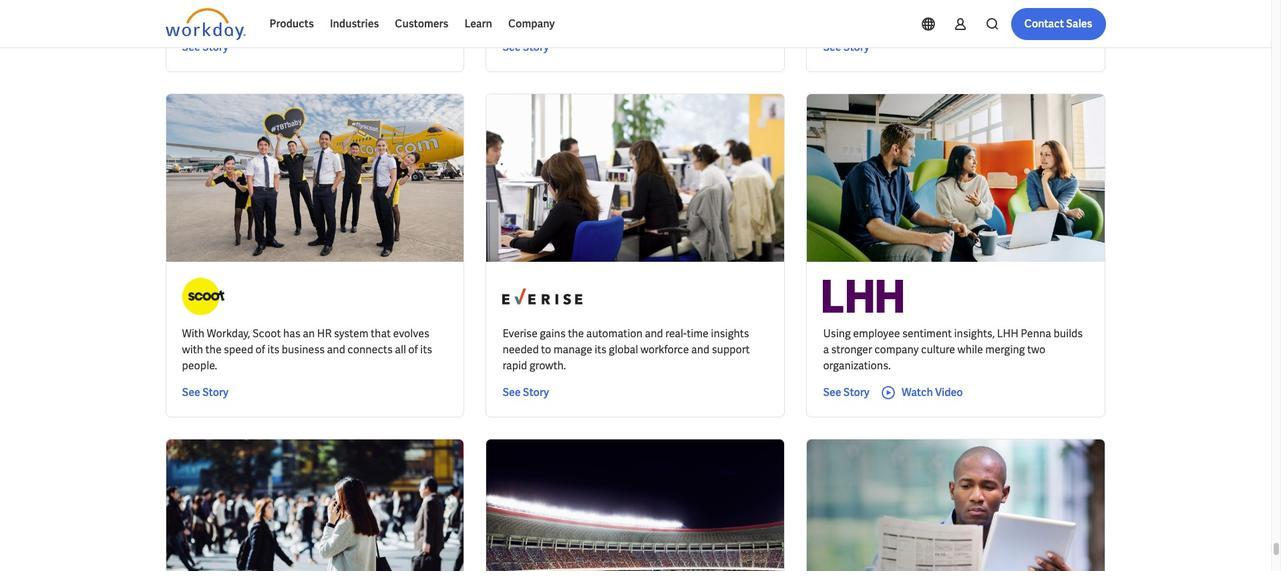 Task type: locate. For each thing, give the bounding box(es) containing it.
system.
[[613, 13, 650, 27]]

hr down the "bank"
[[596, 13, 611, 27]]

of
[[256, 343, 265, 357], [408, 343, 418, 357]]

with inside natixis cib apac streamlines hr processes and promotes employee learning with workday.
[[963, 13, 984, 27]]

cib
[[859, 0, 876, 11]]

2 vertical spatial hr
[[317, 327, 332, 341]]

an
[[303, 327, 315, 341]]

2 horizontal spatial hr
[[968, 0, 982, 11]]

1 horizontal spatial a
[[823, 343, 829, 357]]

automation
[[586, 327, 643, 341]]

0 horizontal spatial the
[[205, 343, 222, 357]]

and up workforce
[[645, 327, 663, 341]]

1 horizontal spatial its
[[420, 343, 432, 357]]

the inside with workday, scoot has an hr system that evolves with the speed of its business and connects all of its people.
[[205, 343, 222, 357]]

1 horizontal spatial of
[[408, 343, 418, 357]]

1 vertical spatial the
[[205, 343, 222, 357]]

business
[[330, 15, 369, 27]]

0 horizontal spatial of
[[256, 343, 265, 357]]

see
[[182, 40, 200, 54], [503, 40, 521, 54], [823, 40, 841, 54], [182, 385, 200, 399], [503, 385, 521, 399], [823, 385, 841, 399]]

penna
[[1021, 327, 1052, 341]]

hr
[[968, 0, 982, 11], [596, 13, 611, 27], [317, 327, 332, 341]]

finance
[[312, 13, 348, 27]]

0 horizontal spatial its
[[267, 343, 279, 357]]

topic
[[176, 15, 199, 27]]

scoot pte ltd image
[[182, 278, 224, 315]]

hr left processes
[[968, 0, 982, 11]]

watch video
[[902, 385, 963, 399]]

employee up company
[[853, 327, 900, 341]]

1 vertical spatial hr
[[596, 13, 611, 27]]

business
[[282, 343, 325, 357]]

lhh
[[997, 327, 1019, 341]]

streamlines up learning
[[909, 0, 965, 11]]

3 its from the left
[[595, 343, 607, 357]]

0 vertical spatial employee
[[872, 13, 919, 27]]

clear all button
[[518, 7, 562, 34]]

video
[[935, 385, 963, 399]]

0 horizontal spatial streamlines
[[610, 0, 667, 11]]

see down promotes
[[823, 40, 841, 54]]

1 horizontal spatial the
[[568, 327, 584, 341]]

business outcome button
[[320, 7, 437, 34]]

see story link down 'company'
[[503, 39, 549, 55]]

with
[[534, 13, 555, 27], [963, 13, 984, 27], [182, 343, 203, 357]]

operations
[[669, 0, 721, 11]]

see down 'topic'
[[182, 40, 200, 54]]

its inside everise gains the automation and real-time insights needed to manage its global workforce and support rapid growth.
[[595, 343, 607, 357]]

and inside members equity bank streamlines operations and grows with a single hr system.
[[723, 0, 742, 11]]

and
[[723, 0, 742, 11], [1036, 0, 1054, 11], [350, 13, 369, 27], [645, 327, 663, 341], [327, 343, 345, 357], [691, 343, 710, 357]]

time
[[687, 327, 709, 341]]

see story link down organizations. on the bottom right of page
[[823, 385, 870, 401]]

see down the "people."
[[182, 385, 200, 399]]

boosts
[[292, 0, 325, 11]]

see story down promotes
[[823, 40, 870, 54]]

contact
[[1025, 17, 1064, 31]]

and up contact
[[1036, 0, 1054, 11]]

contact sales
[[1025, 17, 1093, 31]]

transforming
[[247, 13, 310, 27]]

1 vertical spatial a
[[823, 343, 829, 357]]

everise (c3) image
[[503, 278, 583, 315]]

rapid
[[503, 359, 527, 373]]

industry button
[[236, 7, 309, 34]]

to
[[541, 343, 551, 357]]

apac
[[879, 0, 906, 11]]

its down evolves
[[420, 343, 432, 357]]

members equity bank streamlines operations and grows with a single hr system.
[[503, 0, 742, 27]]

see story down 'company'
[[503, 40, 549, 54]]

that
[[371, 327, 391, 341]]

1 horizontal spatial streamlines
[[909, 0, 965, 11]]

a inside using employee sentiment insights, lhh penna builds a stronger company culture while merging two organizations.
[[823, 343, 829, 357]]

the up 'manage'
[[568, 327, 584, 341]]

see down grows
[[503, 40, 521, 54]]

and down system
[[327, 343, 345, 357]]

clear all
[[522, 15, 558, 27]]

0 vertical spatial a
[[557, 13, 563, 27]]

evolves
[[393, 327, 429, 341]]

1 vertical spatial employee
[[853, 327, 900, 341]]

its down 'automation'
[[595, 343, 607, 357]]

gains
[[540, 327, 566, 341]]

story down growth.
[[523, 385, 549, 399]]

workday.
[[986, 13, 1030, 27]]

0 vertical spatial hr
[[968, 0, 982, 11]]

global
[[609, 343, 638, 357]]

its down scoot
[[267, 343, 279, 357]]

and right operations
[[723, 0, 742, 11]]

see story
[[182, 40, 228, 54], [503, 40, 549, 54], [823, 40, 870, 54], [182, 385, 228, 399], [503, 385, 549, 399], [823, 385, 870, 399]]

support
[[712, 343, 750, 357]]

hr inside natixis cib apac streamlines hr processes and promotes employee learning with workday.
[[968, 0, 982, 11]]

organizations.
[[823, 359, 891, 373]]

city
[[219, 0, 239, 11]]

streamlines inside members equity bank streamlines operations and grows with a single hr system.
[[610, 0, 667, 11]]

outcome
[[371, 15, 410, 27]]

1 horizontal spatial hr
[[596, 13, 611, 27]]

2 streamlines from the left
[[909, 0, 965, 11]]

campuses
[[182, 13, 231, 27]]

learning
[[921, 13, 961, 27]]

employee
[[872, 13, 919, 27], [853, 327, 900, 341]]

see down organizations. on the bottom right of page
[[823, 385, 841, 399]]

see story link down "campuses"
[[182, 39, 228, 55]]

story down 'company'
[[523, 40, 549, 54]]

industry
[[247, 15, 282, 27]]

see story down rapid
[[503, 385, 549, 399]]

the
[[568, 327, 584, 341], [205, 343, 222, 357]]

0 horizontal spatial a
[[557, 13, 563, 27]]

1 horizontal spatial with
[[534, 13, 555, 27]]

streamlines inside natixis cib apac streamlines hr processes and promotes employee learning with workday.
[[909, 0, 965, 11]]

industries
[[330, 17, 379, 31]]

see story link
[[182, 39, 228, 55], [503, 39, 549, 55], [823, 39, 870, 55], [182, 385, 228, 401], [503, 385, 549, 401], [823, 385, 870, 401]]

a
[[557, 13, 563, 27], [823, 343, 829, 357]]

kansas city university boosts efficiency across both campuses by transforming finance and hr.
[[182, 0, 433, 27]]

employee down apac
[[872, 13, 919, 27]]

a down equity
[[557, 13, 563, 27]]

watch
[[902, 385, 933, 399]]

a inside members equity bank streamlines operations and grows with a single hr system.
[[557, 13, 563, 27]]

hr right the an
[[317, 327, 332, 341]]

business outcome
[[330, 15, 410, 27]]

2 horizontal spatial its
[[595, 343, 607, 357]]

0 horizontal spatial hr
[[317, 327, 332, 341]]

and down efficiency at the top of the page
[[350, 13, 369, 27]]

of down scoot
[[256, 343, 265, 357]]

streamlines
[[610, 0, 667, 11], [909, 0, 965, 11]]

see down rapid
[[503, 385, 521, 399]]

with inside with workday, scoot has an hr system that evolves with the speed of its business and connects all of its people.
[[182, 343, 203, 357]]

insights,
[[954, 327, 995, 341]]

company button
[[500, 8, 563, 40]]

streamlines up system. at top
[[610, 0, 667, 11]]

industries button
[[322, 8, 387, 40]]

0 horizontal spatial with
[[182, 343, 203, 357]]

see story down the "people."
[[182, 385, 228, 399]]

by
[[234, 13, 245, 27]]

1 streamlines from the left
[[610, 0, 667, 11]]

the up the "people."
[[205, 343, 222, 357]]

both
[[410, 0, 433, 11]]

a down the using
[[823, 343, 829, 357]]

grows
[[503, 13, 532, 27]]

0 vertical spatial the
[[568, 327, 584, 341]]

and inside natixis cib apac streamlines hr processes and promotes employee learning with workday.
[[1036, 0, 1054, 11]]

of right all
[[408, 343, 418, 357]]

2 horizontal spatial with
[[963, 13, 984, 27]]

using employee sentiment insights, lhh penna builds a stronger company culture while merging two organizations.
[[823, 327, 1083, 373]]

customers
[[395, 17, 449, 31]]



Task type: describe. For each thing, give the bounding box(es) containing it.
Search Customer Stories text field
[[916, 9, 1080, 32]]

single
[[566, 13, 594, 27]]

story down organizations. on the bottom right of page
[[844, 385, 870, 399]]

story down "campuses"
[[202, 40, 228, 54]]

kansas
[[182, 0, 217, 11]]

employee inside natixis cib apac streamlines hr processes and promotes employee learning with workday.
[[872, 13, 919, 27]]

hr inside with workday, scoot has an hr system that evolves with the speed of its business and connects all of its people.
[[317, 327, 332, 341]]

more
[[458, 15, 481, 27]]

while
[[958, 343, 983, 357]]

sales
[[1066, 17, 1093, 31]]

and down time
[[691, 343, 710, 357]]

lee hecht harrison (lhh) image
[[823, 278, 903, 315]]

see story link down promotes
[[823, 39, 870, 55]]

see story link down the "people."
[[182, 385, 228, 401]]

scoot
[[253, 327, 281, 341]]

streamlines for hr
[[610, 0, 667, 11]]

company
[[508, 17, 555, 31]]

people.
[[182, 359, 217, 373]]

learn button
[[457, 8, 500, 40]]

2 of from the left
[[408, 343, 418, 357]]

products button
[[262, 8, 322, 40]]

customers button
[[387, 8, 457, 40]]

contact sales link
[[1011, 8, 1106, 40]]

connects
[[348, 343, 393, 357]]

across
[[376, 0, 408, 11]]

and inside kansas city university boosts efficiency across both campuses by transforming finance and hr.
[[350, 13, 369, 27]]

all
[[547, 15, 558, 27]]

workday,
[[207, 327, 250, 341]]

see story link down rapid
[[503, 385, 549, 401]]

story down the "people."
[[202, 385, 228, 399]]

builds
[[1054, 327, 1083, 341]]

workforce
[[641, 343, 689, 357]]

merging
[[986, 343, 1025, 357]]

natixis
[[823, 0, 857, 11]]

see story down "campuses"
[[182, 40, 228, 54]]

members
[[503, 0, 549, 11]]

hr.
[[371, 13, 388, 27]]

manage
[[554, 343, 592, 357]]

using
[[823, 327, 851, 341]]

streamlines for with
[[909, 0, 965, 11]]

everise
[[503, 327, 538, 341]]

real-
[[665, 327, 687, 341]]

stronger
[[831, 343, 872, 357]]

efficiency
[[327, 0, 374, 11]]

2 its from the left
[[420, 343, 432, 357]]

speed
[[224, 343, 253, 357]]

university
[[241, 0, 290, 11]]

needed
[[503, 343, 539, 357]]

sentiment
[[903, 327, 952, 341]]

with inside members equity bank streamlines operations and grows with a single hr system.
[[534, 13, 555, 27]]

company
[[875, 343, 919, 357]]

topic button
[[165, 7, 226, 34]]

everise gains the automation and real-time insights needed to manage its global workforce and support rapid growth.
[[503, 327, 750, 373]]

growth.
[[530, 359, 566, 373]]

system
[[334, 327, 368, 341]]

clear
[[522, 15, 545, 27]]

story down promotes
[[844, 40, 870, 54]]

watch video link
[[880, 385, 963, 401]]

1 of from the left
[[256, 343, 265, 357]]

bank
[[583, 0, 608, 11]]

culture
[[921, 343, 955, 357]]

promotes
[[823, 13, 870, 27]]

employee inside using employee sentiment insights, lhh penna builds a stronger company culture while merging two organizations.
[[853, 327, 900, 341]]

see for see story link below 'company'
[[503, 40, 521, 54]]

has
[[283, 327, 301, 341]]

processes
[[984, 0, 1034, 11]]

see for see story link under promotes
[[823, 40, 841, 54]]

with
[[182, 327, 205, 341]]

see story down organizations. on the bottom right of page
[[823, 385, 870, 399]]

see for see story link below the "people."
[[182, 385, 200, 399]]

see for see story link below rapid
[[503, 385, 521, 399]]

more button
[[448, 7, 508, 34]]

natixis cib apac streamlines hr processes and promotes employee learning with workday.
[[823, 0, 1054, 27]]

equity
[[551, 0, 581, 11]]

the inside everise gains the automation and real-time insights needed to manage its global workforce and support rapid growth.
[[568, 327, 584, 341]]

all
[[395, 343, 406, 357]]

hr inside members equity bank streamlines operations and grows with a single hr system.
[[596, 13, 611, 27]]

learn
[[465, 17, 492, 31]]

with workday, scoot has an hr system that evolves with the speed of its business and connects all of its people.
[[182, 327, 432, 373]]

insights
[[711, 327, 749, 341]]

and inside with workday, scoot has an hr system that evolves with the speed of its business and connects all of its people.
[[327, 343, 345, 357]]

see for see story link below organizations. on the bottom right of page
[[823, 385, 841, 399]]

products
[[270, 17, 314, 31]]

see for see story link below "campuses"
[[182, 40, 200, 54]]

1 its from the left
[[267, 343, 279, 357]]

two
[[1027, 343, 1046, 357]]

go to the homepage image
[[165, 8, 246, 40]]



Task type: vqa. For each thing, say whether or not it's contained in the screenshot.
BELONGING AND DIVERSITY TO DRIVE HEALTH EQUITY button
no



